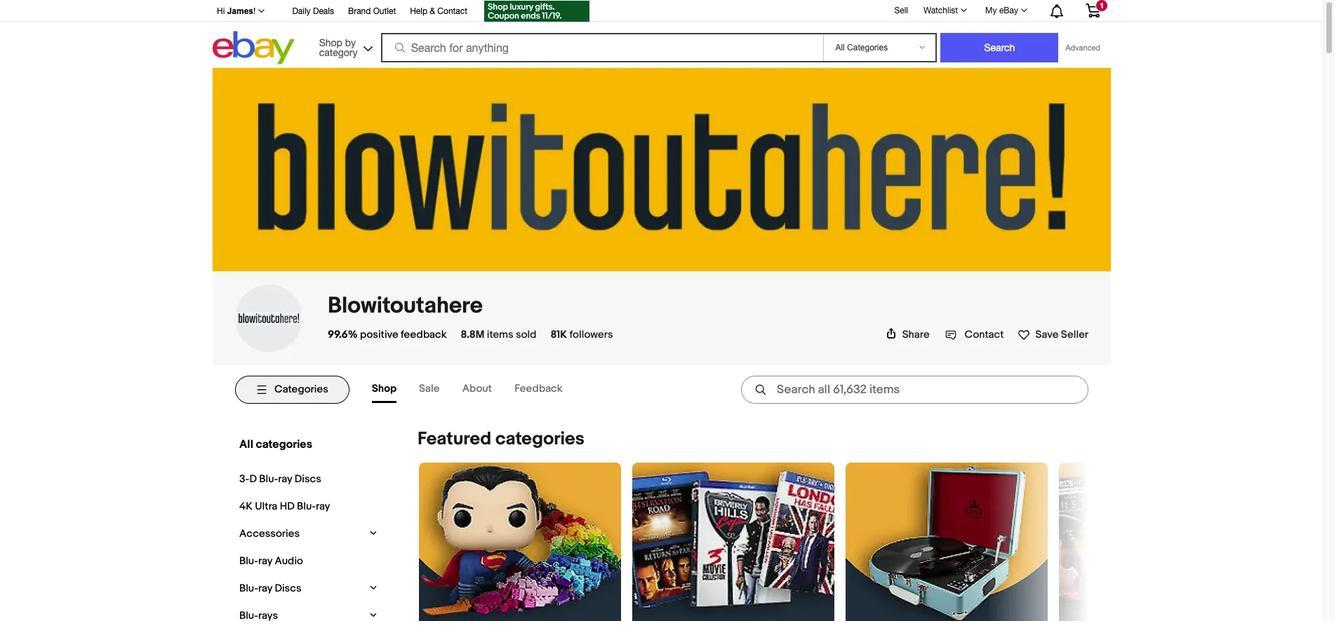 Task type: describe. For each thing, give the bounding box(es) containing it.
3-d blu-ray discs
[[239, 473, 321, 486]]

3-
[[239, 473, 249, 486]]

brand outlet link
[[348, 4, 396, 20]]

about
[[462, 383, 492, 396]]

shop for shop by category
[[319, 37, 342, 48]]

featured categories
[[418, 429, 585, 451]]

3-d blu-ray discs link
[[236, 470, 373, 490]]

blu-ray audio link
[[236, 552, 373, 572]]

8.8m items sold
[[461, 328, 537, 342]]

brand
[[348, 6, 371, 16]]

account navigation
[[209, 0, 1111, 24]]

blu-ray audio
[[239, 555, 303, 569]]

all
[[239, 438, 253, 452]]

by
[[345, 37, 356, 48]]

audio
[[275, 555, 303, 569]]

advanced
[[1066, 44, 1101, 52]]

1
[[1100, 1, 1104, 10]]

outlet
[[373, 6, 396, 16]]

accessories link
[[236, 524, 364, 545]]

all categories link
[[236, 434, 378, 456]]

category
[[319, 47, 358, 58]]

share button
[[886, 328, 930, 342]]

daily deals link
[[292, 4, 334, 20]]

seller
[[1061, 328, 1089, 342]]

99.6% positive feedback
[[328, 328, 447, 342]]

feedback
[[515, 383, 563, 396]]

81k
[[551, 328, 567, 342]]

4k ultra hd blu-ray link
[[236, 497, 373, 517]]

shop by category banner
[[209, 0, 1111, 68]]

categories for all categories
[[256, 438, 312, 452]]

ebay
[[1000, 6, 1019, 15]]

help & contact
[[410, 6, 468, 16]]

1 vertical spatial discs
[[275, 583, 302, 596]]

watchlist link
[[916, 2, 974, 19]]

accessories
[[239, 528, 300, 541]]

positive
[[360, 328, 398, 342]]

blowitoutahere
[[328, 293, 483, 320]]

followers
[[570, 328, 613, 342]]

featured
[[418, 429, 492, 451]]

save
[[1036, 328, 1059, 342]]

99.6%
[[328, 328, 358, 342]]

shop for shop
[[372, 383, 397, 396]]

shop by category button
[[313, 31, 376, 61]]

shop by category
[[319, 37, 358, 58]]

sold
[[516, 328, 537, 342]]

blowitoutahere image
[[235, 312, 303, 325]]

81k followers
[[551, 328, 613, 342]]

advanced link
[[1059, 34, 1108, 62]]

deals
[[313, 6, 334, 16]]

blu- right d at the bottom left of page
[[259, 473, 278, 486]]

daily deals
[[292, 6, 334, 16]]

Search for anything text field
[[383, 34, 821, 61]]

ray inside 4k ultra hd blu-ray link
[[316, 500, 330, 514]]

categories button
[[235, 376, 349, 404]]

blu-ray discs link
[[236, 579, 364, 599]]

blu- right hd
[[297, 500, 316, 514]]

james
[[227, 6, 253, 16]]

blowitoutahere link
[[328, 293, 483, 320]]

feedback
[[401, 328, 447, 342]]



Task type: locate. For each thing, give the bounding box(es) containing it.
help
[[410, 6, 428, 16]]

1 horizontal spatial shop
[[372, 383, 397, 396]]

items
[[487, 328, 514, 342]]

featured categories tab panel
[[235, 415, 1261, 622]]

sell
[[895, 5, 908, 15]]

shop
[[319, 37, 342, 48], [372, 383, 397, 396]]

8.8m
[[461, 328, 485, 342]]

Search all 61,632 items field
[[741, 376, 1089, 404]]

categories down feedback
[[496, 429, 585, 451]]

categories up "3-d blu-ray discs"
[[256, 438, 312, 452]]

ray inside blu-ray discs link
[[258, 583, 272, 596]]

my
[[986, 6, 997, 15]]

0 vertical spatial contact
[[438, 6, 468, 16]]

sale
[[419, 383, 440, 396]]

tab list containing shop
[[372, 377, 585, 404]]

None submit
[[941, 33, 1059, 62]]

contact right & at the top
[[438, 6, 468, 16]]

ray up 4k ultra hd blu-ray on the bottom left of the page
[[278, 473, 292, 486]]

help & contact link
[[410, 4, 468, 20]]

share
[[902, 328, 930, 342]]

1 horizontal spatial contact
[[965, 328, 1004, 342]]

save seller button
[[1018, 326, 1089, 342]]

get the coupon image
[[484, 1, 590, 22]]

blu-
[[259, 473, 278, 486], [297, 500, 316, 514], [239, 555, 258, 569], [239, 583, 258, 596]]

contact inside the help & contact link
[[438, 6, 468, 16]]

ray inside blu-ray audio link
[[258, 555, 272, 569]]

watchlist
[[924, 6, 958, 15]]

discs down audio
[[275, 583, 302, 596]]

!
[[253, 6, 256, 16]]

hi
[[217, 6, 225, 16]]

0 horizontal spatial categories
[[256, 438, 312, 452]]

1 vertical spatial shop
[[372, 383, 397, 396]]

d
[[249, 473, 257, 486]]

blu- down blu-ray audio
[[239, 583, 258, 596]]

contact link
[[945, 328, 1004, 342]]

blu-ray discs
[[239, 583, 302, 596]]

hd
[[280, 500, 295, 514]]

categories
[[274, 384, 328, 397]]

4k
[[239, 500, 253, 514]]

contact
[[438, 6, 468, 16], [965, 328, 1004, 342]]

0 horizontal spatial shop
[[319, 37, 342, 48]]

0 vertical spatial shop
[[319, 37, 342, 48]]

ray down blu-ray audio
[[258, 583, 272, 596]]

all categories
[[239, 438, 312, 452]]

4k ultra hd blu-ray
[[239, 500, 330, 514]]

discs
[[295, 473, 321, 486], [275, 583, 302, 596]]

sell link
[[888, 5, 915, 15]]

contact left save
[[965, 328, 1004, 342]]

save seller
[[1036, 328, 1089, 342]]

blu- down accessories on the left of the page
[[239, 555, 258, 569]]

my ebay
[[986, 6, 1019, 15]]

categories for featured categories
[[496, 429, 585, 451]]

tab list
[[372, 377, 585, 404]]

hi james !
[[217, 6, 256, 16]]

my ebay link
[[978, 2, 1034, 19]]

0 vertical spatial discs
[[295, 473, 321, 486]]

1 horizontal spatial categories
[[496, 429, 585, 451]]

ultra
[[255, 500, 277, 514]]

shop inside the shop by category
[[319, 37, 342, 48]]

categories
[[496, 429, 585, 451], [256, 438, 312, 452]]

brand outlet
[[348, 6, 396, 16]]

ray
[[278, 473, 292, 486], [316, 500, 330, 514], [258, 555, 272, 569], [258, 583, 272, 596]]

ray left audio
[[258, 555, 272, 569]]

1 vertical spatial contact
[[965, 328, 1004, 342]]

ray inside 3-d blu-ray discs link
[[278, 473, 292, 486]]

none submit inside shop by category banner
[[941, 33, 1059, 62]]

1 link
[[1078, 0, 1109, 20]]

daily
[[292, 6, 311, 16]]

discs up 4k ultra hd blu-ray link on the bottom left of the page
[[295, 473, 321, 486]]

0 horizontal spatial contact
[[438, 6, 468, 16]]

shop left by
[[319, 37, 342, 48]]

&
[[430, 6, 435, 16]]

ray down 3-d blu-ray discs link
[[316, 500, 330, 514]]

shop left "sale"
[[372, 383, 397, 396]]



Task type: vqa. For each thing, say whether or not it's contained in the screenshot.
the left "categories"
yes



